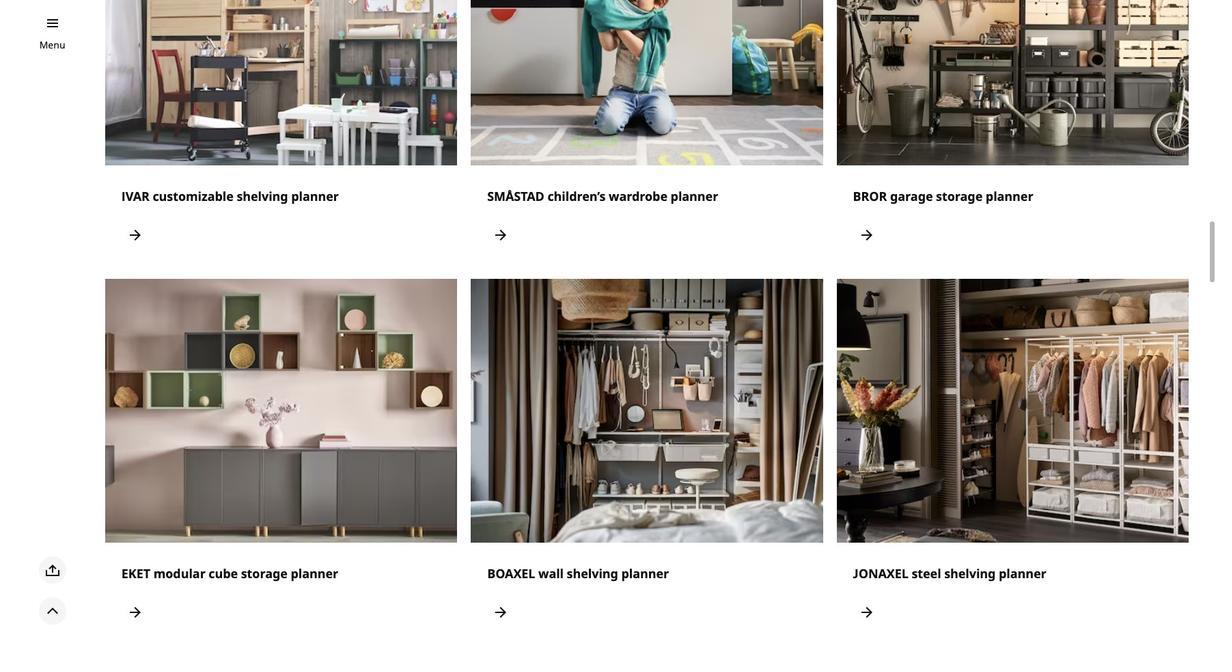 Task type: vqa. For each thing, say whether or not it's contained in the screenshot.
the BROR garage storage planner link
yes



Task type: describe. For each thing, give the bounding box(es) containing it.
planner for jonaxel steel shelving planner
[[999, 565, 1047, 582]]

boaxel wall shelving planner link
[[471, 279, 823, 643]]

ivar customizable shelving planner link
[[105, 0, 457, 265]]

wall
[[539, 565, 564, 582]]

småstad children's wardrobe planner link
[[471, 0, 823, 265]]

bror
[[853, 188, 888, 204]]

storage inside "link"
[[937, 188, 983, 204]]

jonaxel steel shelving planner
[[853, 565, 1047, 582]]

ivar customizable shelving planner
[[122, 188, 339, 204]]

boaxel wall shelving planner
[[487, 565, 669, 582]]

steel
[[912, 565, 942, 582]]

jonaxel steel shelving planner link
[[837, 279, 1189, 643]]

planner for ivar customizable shelving planner
[[291, 188, 339, 204]]

shelving for steel
[[945, 565, 996, 582]]

planner for bror garage storage planner
[[986, 188, 1034, 204]]



Task type: locate. For each thing, give the bounding box(es) containing it.
customizable
[[153, 188, 234, 204]]

0 horizontal spatial storage
[[241, 565, 288, 582]]

planner for boaxel wall shelving planner
[[622, 565, 669, 582]]

1 horizontal spatial shelving
[[567, 565, 619, 582]]

0 horizontal spatial shelving
[[237, 188, 288, 204]]

storage
[[937, 188, 983, 204], [241, 565, 288, 582]]

1 horizontal spatial storage
[[937, 188, 983, 204]]

boaxel
[[487, 565, 536, 582]]

storage right cube
[[241, 565, 288, 582]]

2 horizontal spatial shelving
[[945, 565, 996, 582]]

cube
[[209, 565, 238, 582]]

eket modular cube storage planner link
[[105, 279, 457, 643]]

storage right garage
[[937, 188, 983, 204]]

planner for småstad children's wardrobe planner
[[671, 188, 719, 204]]

1 vertical spatial storage
[[241, 565, 288, 582]]

småstad children's wardrobe planner
[[487, 188, 719, 204]]

eket modular cube storage planner
[[122, 565, 338, 582]]

planner
[[291, 188, 339, 204], [671, 188, 719, 204], [986, 188, 1034, 204], [291, 565, 338, 582], [622, 565, 669, 582], [999, 565, 1047, 582]]

shelving for wall
[[567, 565, 619, 582]]

menu
[[39, 38, 65, 51]]

menu button
[[39, 38, 65, 53]]

jonaxel
[[853, 565, 909, 582]]

planner inside "link"
[[986, 188, 1034, 204]]

ivar
[[122, 188, 150, 204]]

garage
[[891, 188, 933, 204]]

0 vertical spatial storage
[[937, 188, 983, 204]]

småstad
[[487, 188, 545, 204]]

shelving
[[237, 188, 288, 204], [567, 565, 619, 582], [945, 565, 996, 582]]

shelving for customizable
[[237, 188, 288, 204]]

bror garage storage planner
[[853, 188, 1034, 204]]

modular
[[154, 565, 206, 582]]

children's
[[548, 188, 606, 204]]

bror garage storage planner link
[[837, 0, 1189, 265]]

eket
[[122, 565, 150, 582]]

wardrobe
[[609, 188, 668, 204]]



